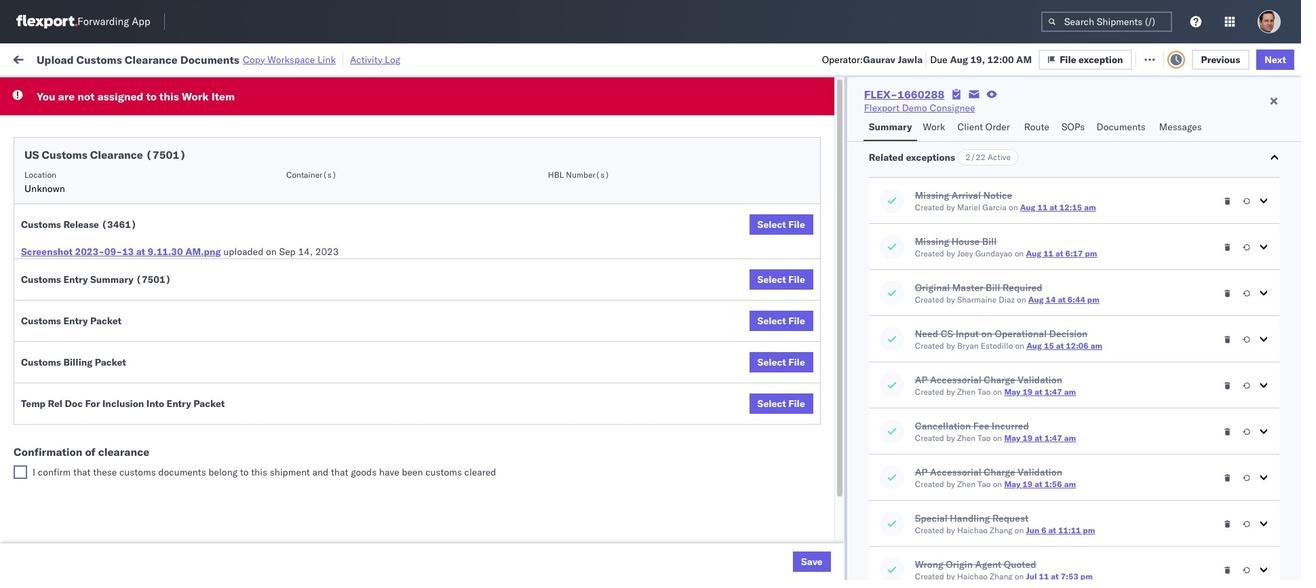 Task type: locate. For each thing, give the bounding box(es) containing it.
test123456 for third schedule pickup from los angeles, ca link from the top
[[975, 256, 1032, 268]]

abcdefg78456546 up incurred
[[975, 405, 1066, 417]]

file exception button
[[1049, 49, 1142, 69], [1049, 49, 1142, 69], [1039, 49, 1133, 70], [1039, 49, 1133, 70]]

3 select file button from the top
[[750, 311, 814, 331]]

packet up the "confirm pickup from los angeles, ca"
[[95, 356, 126, 369]]

0 vertical spatial 11
[[1038, 202, 1048, 212]]

on inside missing arrival notice created by mariel garcia on aug 11 at 12:15 am
[[1009, 202, 1019, 212]]

abcdefg78456546
[[975, 315, 1066, 327], [975, 345, 1066, 357], [975, 375, 1066, 387], [975, 405, 1066, 417]]

1 vertical spatial 11
[[1044, 248, 1054, 259]]

1 may 19 at 1:47 am button from the top
[[1005, 387, 1077, 397]]

2/22
[[966, 152, 986, 162]]

1 horizontal spatial agent
[[1276, 465, 1302, 477]]

resize handle column header for flex id
[[859, 105, 875, 580]]

pickup for schedule pickup from los angeles, ca link associated with msdu7304509
[[74, 434, 103, 446]]

created inside cancellation fee incurred created by zhen tao on may 19 at 1:47 am
[[915, 433, 945, 443]]

1 vertical spatial to
[[240, 466, 249, 479]]

batch action button
[[1204, 49, 1293, 69]]

created inside the 'need cs input on operational decision created by bryan estodillo on aug 15 at 12:06 am'
[[915, 341, 945, 351]]

24,
[[316, 524, 331, 537]]

on right "garcia"
[[1009, 202, 1019, 212]]

1 vertical spatial (7501)
[[136, 274, 171, 286]]

1 horizontal spatial work
[[182, 90, 209, 103]]

4, up container(s)
[[320, 136, 329, 148]]

0 horizontal spatial customs
[[119, 466, 156, 479]]

hlxu6269489, for third schedule pickup from los angeles, ca link from the top
[[954, 255, 1023, 267]]

angeles, for schedule pickup from los angeles, ca link associated with msdu7304509
[[146, 434, 183, 446]]

file for customs entry packet
[[789, 315, 806, 327]]

1:47 inside "ap accessorial charge validation created by zhen tao on may 19 at 1:47 am"
[[1045, 387, 1063, 397]]

by
[[947, 202, 956, 212], [947, 248, 956, 259], [947, 295, 956, 305], [947, 341, 956, 351], [947, 387, 956, 397], [947, 433, 956, 443], [947, 479, 956, 489], [947, 525, 956, 536]]

(7501)
[[146, 148, 186, 162], [136, 274, 171, 286]]

entry right into
[[167, 398, 191, 410]]

0 horizontal spatial consignee
[[624, 111, 663, 121]]

1 1889466 from the top
[[818, 315, 859, 327]]

3 created from the top
[[915, 295, 945, 305]]

mode button
[[431, 108, 510, 121]]

not
[[78, 90, 95, 103]]

maeu9408431 down maeu9736123
[[975, 465, 1044, 477]]

by inside "ap accessorial charge validation created by zhen tao on may 19 at 1:47 am"
[[947, 387, 956, 397]]

pm right 11:11
[[1084, 525, 1096, 536]]

4 abcdefg78456546 from the top
[[975, 405, 1066, 417]]

3 resize handle column header from the left
[[415, 105, 431, 580]]

aug inside missing house bill created by joey gundayao on aug 11 at 6:17 pm
[[1027, 248, 1042, 259]]

schedule pickup from los angeles, ca down upload customs clearance documents "button"
[[31, 315, 198, 327]]

wrong origin agent quoted button
[[880, 558, 1269, 580]]

1 vertical spatial accessorial
[[931, 466, 982, 479]]

summary down 09-
[[90, 274, 134, 286]]

2 vertical spatial documents
[[151, 285, 200, 297]]

hlxu6269489, for schedule delivery appointment link for 11:59
[[954, 136, 1023, 148]]

0 vertical spatial origin
[[1248, 465, 1274, 477]]

client for client order
[[958, 121, 984, 133]]

los inside button
[[122, 374, 138, 387]]

confirm delivery button
[[31, 404, 103, 418]]

1 vertical spatial validation
[[1018, 466, 1063, 479]]

19 for ap accessorial charge validation created by zhen tao on may 19 at 1:47 am
[[1023, 387, 1033, 397]]

mbl/mawb
[[975, 111, 1022, 121]]

created inside ap accessorial charge validation created by zhen tao on may 19 at 1:56 am
[[915, 479, 945, 489]]

lhuu7894563, uetu5238478 up the "cs"
[[882, 315, 1020, 327]]

numbers down container
[[882, 116, 915, 126]]

3 schedule pickup from los angeles, ca link from the top
[[31, 254, 198, 268]]

7 by from the top
[[947, 479, 956, 489]]

jan for 23,
[[293, 465, 308, 477]]

documents
[[180, 53, 240, 66], [1097, 121, 1146, 133], [151, 285, 200, 297]]

0 vertical spatial zhen
[[958, 387, 976, 397]]

2 vertical spatial packet
[[194, 398, 225, 410]]

consignee inside button
[[624, 111, 663, 121]]

0 vertical spatial missing
[[915, 189, 950, 202]]

from inside confirm pickup from los angeles, ca link
[[100, 374, 120, 387]]

select file button for customs billing packet
[[750, 352, 814, 373]]

6 created from the top
[[915, 433, 945, 443]]

pm up uploaded
[[259, 196, 274, 208]]

this right '8:30' on the bottom left of page
[[251, 466, 267, 479]]

by left mariel
[[947, 202, 956, 212]]

location
[[24, 170, 56, 180]]

hbl number(s)
[[548, 170, 610, 180]]

6 ceau7522281, hlxu6269489, hlxu8034992 from the top
[[882, 285, 1092, 297]]

1660288
[[898, 88, 945, 101]]

11 left 6:17 on the right top
[[1044, 248, 1054, 259]]

rotterdam,
[[128, 487, 176, 499]]

ap inside ap accessorial charge validation created by zhen tao on may 19 at 1:56 am
[[915, 466, 928, 479]]

0 vertical spatial packet
[[90, 315, 122, 327]]

schedule delivery appointment for second schedule delivery appointment link from the bottom
[[31, 225, 167, 237]]

schedule delivery appointment for schedule delivery appointment link associated with 8:30
[[31, 464, 167, 476]]

upload customs clearance documents button
[[31, 284, 200, 299]]

2 schedule pickup from los angeles, ca button from the top
[[31, 194, 198, 209]]

1 vertical spatial upload
[[31, 285, 62, 297]]

1 horizontal spatial to
[[240, 466, 249, 479]]

0 vertical spatial (7501)
[[146, 148, 186, 162]]

2 charge from the top
[[984, 466, 1016, 479]]

1 horizontal spatial :
[[315, 84, 318, 94]]

may 19 at 1:47 am button up incurred
[[1005, 387, 1077, 397]]

6 ocean fcl from the top
[[438, 465, 485, 477]]

zhen inside "ap accessorial charge validation created by zhen tao on may 19 at 1:47 am"
[[958, 387, 976, 397]]

charge inside ap accessorial charge validation created by zhen tao on may 19 at 1:56 am
[[984, 466, 1016, 479]]

7 resize handle column header from the left
[[859, 105, 875, 580]]

by inside special handling request created by haichao zhang on jun 6 at 11:11 pm
[[947, 525, 956, 536]]

0 horizontal spatial origin
[[946, 559, 973, 571]]

on inside the original master bill required created by sharmaine diaz on aug 14 at 6:44 pm
[[1017, 295, 1027, 305]]

that
[[73, 466, 91, 479], [331, 466, 349, 479]]

filtered by:
[[14, 83, 62, 95]]

2 vandelay from the left
[[624, 524, 663, 537]]

2 vertical spatial 2023
[[334, 524, 357, 537]]

created inside missing house bill created by joey gundayao on aug 11 at 6:17 pm
[[915, 248, 945, 259]]

bill up diaz
[[986, 282, 1001, 294]]

3 gaurav jawla from the top
[[1154, 226, 1211, 238]]

2 11:59 pm pdt, nov 4, 2022 from the top
[[230, 166, 355, 178]]

0 vertical spatial 23,
[[313, 375, 328, 387]]

1 horizontal spatial summary
[[869, 121, 913, 133]]

arrival
[[952, 189, 981, 202]]

pickup for lhuu7894563, uetu5238478 schedule pickup from los angeles, ca link
[[74, 315, 103, 327]]

(7501) down 9.11.30
[[136, 274, 171, 286]]

batch action
[[1225, 53, 1284, 65]]

pm for schedule delivery appointment link associated with 8:30
[[253, 465, 268, 477]]

created inside the original master bill required created by sharmaine diaz on aug 14 at 6:44 pm
[[915, 295, 945, 305]]

entry down 2023- on the left top of page
[[63, 274, 88, 286]]

filtered
[[14, 83, 47, 95]]

schedule pickup from los angeles, ca link up (3461)
[[31, 194, 198, 208]]

am right 1:56
[[1065, 479, 1077, 489]]

schedule down "unknown"
[[31, 195, 71, 207]]

validation down 15 at the bottom right of the page
[[1018, 374, 1063, 386]]

at inside missing arrival notice created by mariel garcia on aug 11 at 12:15 am
[[1050, 202, 1058, 212]]

pickup down confirm delivery button
[[74, 434, 103, 446]]

customs
[[119, 466, 156, 479], [426, 466, 462, 479]]

hlxu6269489, for 4th schedule pickup from los angeles, ca link from the bottom
[[954, 195, 1023, 208]]

tao inside "ap accessorial charge validation created by zhen tao on may 19 at 1:47 am"
[[978, 387, 991, 397]]

0 horizontal spatial numbers
[[882, 116, 915, 126]]

schedule pickup from los angeles, ca link up customs entry summary (7501)
[[31, 254, 198, 268]]

2023 right 'shipment'
[[328, 465, 351, 477]]

3 11:59 from the top
[[230, 196, 256, 208]]

1 schedule pickup from los angeles, ca link from the top
[[31, 165, 198, 178]]

flex-2130387
[[789, 465, 859, 477], [789, 494, 859, 507], [789, 554, 859, 566]]

2 created from the top
[[915, 248, 945, 259]]

am inside ap accessorial charge validation created by zhen tao on may 19 at 1:56 am
[[1065, 479, 1077, 489]]

1 vertical spatial flex-2130387
[[789, 494, 859, 507]]

1 vertical spatial 1:47
[[1045, 433, 1063, 443]]

2 vertical spatial 2130387
[[818, 554, 859, 566]]

0 horizontal spatial agent
[[976, 559, 1002, 571]]

delivery for ceau7522281, hlxu6269489, hlxu8034992
[[74, 135, 109, 148]]

maeu9408431 up request
[[975, 494, 1044, 507]]

pickup inside confirm pickup from los angeles, ca link
[[68, 374, 98, 387]]

los up the inclusion
[[122, 374, 138, 387]]

1 vertical spatial confirm
[[31, 404, 66, 416]]

am inside the 'need cs input on operational decision created by bryan estodillo on aug 15 at 12:06 am'
[[1091, 341, 1103, 351]]

west
[[666, 524, 687, 537]]

select for customs release (3461)
[[758, 219, 787, 231]]

2 : from the left
[[315, 84, 318, 94]]

at inside the original master bill required created by sharmaine diaz on aug 14 at 6:44 pm
[[1058, 295, 1066, 305]]

zhen for ap accessorial charge validation created by zhen tao on may 19 at 1:56 am
[[958, 479, 976, 489]]

6 hlxu6269489, from the top
[[954, 285, 1023, 297]]

2 accessorial from the top
[[931, 466, 982, 479]]

4 ceau7522281, from the top
[[882, 225, 952, 238]]

am right 12:15
[[1085, 202, 1097, 212]]

23, for 2022
[[313, 375, 328, 387]]

validation for ap accessorial charge validation created by zhen tao on may 19 at 1:56 am
[[1018, 466, 1063, 479]]

forwarding app link
[[16, 15, 150, 28]]

appointment up 13
[[111, 225, 167, 237]]

wrong
[[915, 559, 944, 571]]

pst, left 8, on the left of page
[[276, 285, 297, 298]]

0 vertical spatial maeu9408431
[[975, 465, 1044, 477]]

1 vertical spatial entry
[[63, 315, 88, 327]]

2 tao from the top
[[978, 433, 991, 443]]

bill for house
[[983, 236, 997, 248]]

1 vertical spatial 2130387
[[818, 494, 859, 507]]

on inside special handling request created by haichao zhang on jun 6 at 11:11 pm
[[1015, 525, 1025, 536]]

schedule down confirmation
[[31, 464, 71, 476]]

from for confirm pickup from los angeles, ca link
[[100, 374, 120, 387]]

tao inside ap accessorial charge validation created by zhen tao on may 19 at 1:56 am
[[978, 479, 991, 489]]

ap inside "ap accessorial charge validation created by zhen tao on may 19 at 1:47 am"
[[915, 374, 928, 386]]

schedule delivery appointment button up 2023- on the left top of page
[[31, 224, 167, 239]]

schedule pickup from los angeles, ca for ceau7522281, hlxu6269489, hlxu8034992
[[31, 165, 198, 177]]

by up "handling"
[[947, 479, 956, 489]]

0 vertical spatial validation
[[1018, 374, 1063, 386]]

clearance up work,
[[125, 53, 178, 66]]

confirm for confirm pickup from los angeles, ca
[[31, 374, 66, 387]]

upload for upload customs clearance documents copy workspace link
[[37, 53, 74, 66]]

zhen up "handling"
[[958, 479, 976, 489]]

0 horizontal spatial to
[[146, 90, 157, 103]]

numbers left sops
[[1024, 111, 1058, 121]]

ocean fcl
[[438, 136, 485, 148], [438, 196, 485, 208], [438, 256, 485, 268], [438, 285, 485, 298], [438, 375, 485, 387], [438, 465, 485, 477], [438, 524, 485, 537]]

1 vertical spatial maeu9408431
[[975, 494, 1044, 507]]

1 vandelay from the left
[[531, 524, 570, 537]]

on up request
[[993, 479, 1003, 489]]

angeles, right 13
[[146, 255, 183, 267]]

may 19 at 1:47 am button down incurred
[[1005, 433, 1077, 443]]

select file button for customs entry packet
[[750, 311, 814, 331]]

3 1889466 from the top
[[818, 375, 859, 387]]

angeles, inside button
[[140, 374, 177, 387]]

5 test123456 from the top
[[975, 256, 1032, 268]]

2 1:47 from the top
[[1045, 433, 1063, 443]]

1 vertical spatial zhen
[[958, 433, 976, 443]]

187
[[313, 53, 330, 65]]

sops button
[[1057, 115, 1092, 141]]

ca inside button
[[180, 374, 193, 387]]

2 vertical spatial zhen
[[958, 479, 976, 489]]

progress
[[213, 84, 247, 94]]

11:59 for 4th schedule pickup from los angeles, ca link from the bottom
[[230, 196, 256, 208]]

4 appointment from the top
[[111, 464, 167, 476]]

wrong origin agent quoted
[[915, 559, 1037, 571]]

upload inside 'link'
[[31, 285, 62, 297]]

5 schedule from the top
[[31, 255, 71, 267]]

4 created from the top
[[915, 341, 945, 351]]

0 vertical spatial 1:47
[[1045, 387, 1063, 397]]

1 created from the top
[[915, 202, 945, 212]]

pst, left 24,
[[276, 524, 297, 537]]

accessorial inside "ap accessorial charge validation created by zhen tao on may 19 at 1:47 am"
[[931, 374, 982, 386]]

schedule up "unknown"
[[31, 165, 71, 177]]

1 horizontal spatial vandelay
[[624, 524, 663, 537]]

gvcu5265864 up special on the right bottom of page
[[882, 494, 949, 506]]

10 schedule from the top
[[31, 487, 71, 499]]

2 schedule delivery appointment from the top
[[31, 225, 167, 237]]

jan left 24,
[[299, 524, 314, 537]]

by inside cancellation fee incurred created by zhen tao on may 19 at 1:47 am
[[947, 433, 956, 443]]

pm inside special handling request created by haichao zhang on jun 6 at 11:11 pm
[[1084, 525, 1096, 536]]

gvcu5265864 down abcd1234560
[[882, 554, 949, 566]]

msdu7304509
[[882, 434, 951, 447]]

12:00
[[988, 53, 1015, 65]]

1 schedule pickup from los angeles, ca button from the top
[[31, 165, 198, 180]]

3 select file from the top
[[758, 315, 806, 327]]

select for customs billing packet
[[758, 356, 787, 369]]

test123456 for the upload customs clearance documents 'link'
[[975, 285, 1032, 298]]

pm right 4:00
[[253, 375, 268, 387]]

tao
[[978, 387, 991, 397], [978, 433, 991, 443], [978, 479, 991, 489]]

zhen inside cancellation fee incurred created by zhen tao on may 19 at 1:47 am
[[958, 433, 976, 443]]

on right gundayao
[[1015, 248, 1024, 259]]

tao for ap accessorial charge validation created by zhen tao on may 19 at 1:47 am
[[978, 387, 991, 397]]

0 vertical spatial may
[[1005, 387, 1021, 397]]

2 vertical spatial pm
[[1084, 525, 1096, 536]]

appointment
[[111, 135, 167, 148], [111, 225, 167, 237], [111, 344, 167, 357], [111, 464, 167, 476]]

may for ap accessorial charge validation created by zhen tao on may 19 at 1:56 am
[[1005, 479, 1021, 489]]

778 at risk
[[250, 53, 297, 65]]

from up "temp rel doc for inclusion into entry packet" at the bottom of the page
[[100, 374, 120, 387]]

6 resize handle column header from the left
[[744, 105, 760, 580]]

2130387 down 1893174
[[818, 465, 859, 477]]

2 vertical spatial flex-2130387
[[789, 554, 859, 566]]

ocean fcl for confirm pickup from los angeles, ca link
[[438, 375, 485, 387]]

clearance for us customs clearance (7501)
[[90, 148, 143, 162]]

3 may from the top
[[1005, 479, 1021, 489]]

schedule delivery appointment up us customs clearance (7501) in the top of the page
[[31, 135, 167, 148]]

2 validation from the top
[[1018, 466, 1063, 479]]

next
[[1265, 53, 1287, 65]]

jan left and
[[293, 465, 308, 477]]

1 horizontal spatial client
[[958, 121, 984, 133]]

due
[[931, 53, 948, 65]]

4 flex-1889466 from the top
[[789, 405, 859, 417]]

4 ocean fcl from the top
[[438, 285, 485, 298]]

work
[[39, 49, 74, 68]]

4 select file from the top
[[758, 356, 806, 369]]

11 inside missing arrival notice created by mariel garcia on aug 11 at 12:15 am
[[1038, 202, 1048, 212]]

5 created from the top
[[915, 387, 945, 397]]

may up request
[[1005, 479, 1021, 489]]

ocean fcl for schedule delivery appointment link associated with 8:30
[[438, 465, 485, 477]]

4 11:59 pm pdt, nov 4, 2022 from the top
[[230, 256, 355, 268]]

file for customs billing packet
[[789, 356, 806, 369]]

2 vertical spatial 19
[[1023, 479, 1033, 489]]

by inside missing arrival notice created by mariel garcia on aug 11 at 12:15 am
[[947, 202, 956, 212]]

2130387
[[818, 465, 859, 477], [818, 494, 859, 507], [818, 554, 859, 566]]

may inside "ap accessorial charge validation created by zhen tao on may 19 at 1:47 am"
[[1005, 387, 1021, 397]]

0 vertical spatial 19
[[1023, 387, 1033, 397]]

4 lhuu7894563, uetu5238478 from the top
[[882, 405, 1020, 417]]

1 lhuu7894563, uetu5238478 from the top
[[882, 315, 1020, 327]]

by left joey
[[947, 248, 956, 259]]

6 hlxu8034992 from the top
[[1026, 285, 1092, 297]]

agent inside button
[[976, 559, 1002, 571]]

schedule delivery appointment link for 8:30
[[31, 463, 167, 477]]

3 gvcu5265864 from the top
[[882, 554, 949, 566]]

hlxu6269489, for the upload customs clearance documents 'link'
[[954, 285, 1023, 297]]

3 19 from the top
[[1023, 479, 1033, 489]]

2 vertical spatial tao
[[978, 479, 991, 489]]

route button
[[1019, 115, 1057, 141]]

2 select from the top
[[758, 274, 787, 286]]

1 vertical spatial gaurav jawla
[[1154, 166, 1211, 178]]

at up may 19 at 1:56 am button
[[1035, 433, 1043, 443]]

am inside missing arrival notice created by mariel garcia on aug 11 at 12:15 am
[[1085, 202, 1097, 212]]

that right and
[[331, 466, 349, 479]]

created down original
[[915, 295, 945, 305]]

1 horizontal spatial this
[[251, 466, 267, 479]]

3 lhuu7894563, from the top
[[882, 375, 952, 387]]

0 vertical spatial pm
[[1086, 248, 1098, 259]]

charge inside "ap accessorial charge validation created by zhen tao on may 19 at 1:47 am"
[[984, 374, 1016, 386]]

0 vertical spatial jan
[[293, 465, 308, 477]]

1 horizontal spatial that
[[331, 466, 349, 479]]

2 confirm from the top
[[31, 404, 66, 416]]

0 vertical spatial to
[[146, 90, 157, 103]]

am right "12:06"
[[1091, 341, 1103, 351]]

delivery for lhuu7894563, uetu5238478
[[68, 404, 103, 416]]

1:47 inside cancellation fee incurred created by zhen tao on may 19 at 1:47 am
[[1045, 433, 1063, 443]]

pm right 6:44
[[1088, 295, 1100, 305]]

ca for 4th schedule pickup from los angeles, ca link from the bottom
[[185, 195, 198, 207]]

at inside special handling request created by haichao zhang on jun 6 at 11:11 pm
[[1049, 525, 1057, 536]]

tao inside cancellation fee incurred created by zhen tao on may 19 at 1:47 am
[[978, 433, 991, 443]]

work left item
[[182, 90, 209, 103]]

client inside button
[[531, 111, 553, 121]]

input
[[956, 328, 980, 340]]

forwarding
[[77, 15, 129, 28]]

0 vertical spatial accessorial
[[931, 374, 982, 386]]

9 schedule from the top
[[31, 464, 71, 476]]

2022 for third schedule pickup from los angeles, ca link from the top
[[331, 256, 355, 268]]

2 2130387 from the top
[[818, 494, 859, 507]]

accessorial down cancellation on the right of page
[[931, 466, 982, 479]]

missing left house
[[915, 236, 950, 248]]

validation inside "ap accessorial charge validation created by zhen tao on may 19 at 1:47 am"
[[1018, 374, 1063, 386]]

aug inside missing arrival notice created by mariel garcia on aug 11 at 12:15 am
[[1021, 202, 1036, 212]]

2 ceau7522281, from the top
[[882, 166, 952, 178]]

at inside "ap accessorial charge validation created by zhen tao on may 19 at 1:47 am"
[[1035, 387, 1043, 397]]

3 tao from the top
[[978, 479, 991, 489]]

confirm for confirm delivery
[[31, 404, 66, 416]]

zhen inside ap accessorial charge validation created by zhen tao on may 19 at 1:56 am
[[958, 479, 976, 489]]

schedule pickup from los angeles, ca button down us customs clearance (7501) in the top of the page
[[31, 165, 198, 180]]

angeles, for lhuu7894563, uetu5238478 schedule pickup from los angeles, ca link
[[146, 315, 183, 327]]

bill for master
[[986, 282, 1001, 294]]

2 appointment from the top
[[111, 225, 167, 237]]

flex id
[[767, 111, 793, 121]]

pm for third schedule pickup from los angeles, ca link from the top
[[259, 256, 274, 268]]

select file button for customs entry summary (7501)
[[750, 269, 814, 290]]

lagerfeld
[[760, 554, 801, 566]]

zhen for ap accessorial charge validation created by zhen tao on may 19 at 1:47 am
[[958, 387, 976, 397]]

1 that from the left
[[73, 466, 91, 479]]

0 horizontal spatial work
[[148, 53, 172, 65]]

pm
[[259, 136, 274, 148], [259, 166, 274, 178], [259, 196, 274, 208], [259, 256, 274, 268], [259, 285, 274, 298], [253, 375, 268, 387], [253, 465, 268, 477], [259, 524, 274, 537]]

schedule delivery appointment button down "workitem" button
[[31, 135, 167, 150]]

5 ceau7522281, hlxu6269489, hlxu8034992 from the top
[[882, 255, 1092, 267]]

pickup up release
[[74, 195, 103, 207]]

upload up by:
[[37, 53, 74, 66]]

1 pdt, from the top
[[276, 136, 297, 148]]

may 19 at 1:56 am button
[[1005, 479, 1077, 489]]

1 vertical spatial may 19 at 1:47 am button
[[1005, 433, 1077, 443]]

confirmation
[[14, 445, 82, 459]]

5 resize handle column header from the left
[[601, 105, 617, 580]]

lhuu7894563, uetu5238478 down bryan at the right of page
[[882, 375, 1020, 387]]

0 horizontal spatial summary
[[90, 274, 134, 286]]

pickup for confirm pickup from los angeles, ca link
[[68, 374, 98, 387]]

0 horizontal spatial this
[[159, 90, 179, 103]]

schedule delivery appointment button up confirm pickup from los angeles, ca link
[[31, 344, 167, 359]]

next button
[[1257, 49, 1295, 70]]

2130387 up 1662119
[[818, 494, 859, 507]]

resize handle column header for mode
[[508, 105, 524, 580]]

pm inside missing house bill created by joey gundayao on aug 11 at 6:17 pm
[[1086, 248, 1098, 259]]

zhen up fee
[[958, 387, 976, 397]]

client inside button
[[958, 121, 984, 133]]

0 vertical spatial gaurav jawla
[[1154, 136, 1211, 148]]

0 vertical spatial flex-2130387
[[789, 465, 859, 477]]

schedule
[[31, 135, 71, 148], [31, 165, 71, 177], [31, 195, 71, 207], [31, 225, 71, 237], [31, 255, 71, 267], [31, 315, 71, 327], [31, 344, 71, 357], [31, 434, 71, 446], [31, 464, 71, 476], [31, 487, 71, 499]]

missing inside missing house bill created by joey gundayao on aug 11 at 6:17 pm
[[915, 236, 950, 248]]

from for schedule pickup from los angeles, ca link corresponding to ceau7522281, hlxu6269489, hlxu8034992
[[106, 165, 125, 177]]

5 select from the top
[[758, 398, 787, 410]]

2 schedule delivery appointment button from the top
[[31, 224, 167, 239]]

2 vertical spatial schedule delivery appointment link
[[31, 463, 167, 477]]

: for status
[[98, 84, 101, 94]]

lhuu7894563, uetu5238478 down the "cs"
[[882, 345, 1020, 357]]

2 vertical spatial gaurav jawla
[[1154, 226, 1211, 238]]

am
[[1085, 202, 1097, 212], [1091, 341, 1103, 351], [1065, 387, 1077, 397], [1065, 433, 1077, 443], [1065, 479, 1077, 489]]

abcdefg78456546 down estodillo
[[975, 375, 1066, 387]]

None checkbox
[[14, 466, 27, 479]]

8 by from the top
[[947, 525, 956, 536]]

schedule pickup from los angeles, ca link for ceau7522281, hlxu6269489, hlxu8034992
[[31, 165, 198, 178]]

2022 for the upload customs clearance documents 'link'
[[330, 285, 354, 298]]

select file button for customs release (3461)
[[750, 214, 814, 235]]

5 schedule pickup from los angeles, ca button from the top
[[31, 433, 198, 448]]

fcl
[[468, 136, 485, 148], [468, 196, 485, 208], [468, 256, 485, 268], [468, 285, 485, 298], [468, 375, 485, 387], [468, 465, 485, 477], [468, 524, 485, 537]]

1 11:59 from the top
[[230, 136, 256, 148]]

pickup for 4th schedule pickup from los angeles, ca link from the bottom
[[74, 195, 103, 207]]

1 vertical spatial gvcu5265864
[[882, 494, 949, 506]]

consignee
[[930, 102, 976, 114], [624, 111, 663, 121]]

schedule up confirm
[[31, 434, 71, 446]]

may inside ap accessorial charge validation created by zhen tao on may 19 at 1:56 am
[[1005, 479, 1021, 489]]

resize handle column header for deadline
[[364, 105, 381, 580]]

2 vertical spatial entry
[[167, 398, 191, 410]]

select
[[758, 219, 787, 231], [758, 274, 787, 286], [758, 315, 787, 327], [758, 356, 787, 369], [758, 398, 787, 410]]

schedule delivery appointment link up 2023- on the left top of page
[[31, 224, 167, 238]]

resize handle column header
[[205, 105, 222, 580], [364, 105, 381, 580], [415, 105, 431, 580], [508, 105, 524, 580], [601, 105, 617, 580], [744, 105, 760, 580], [859, 105, 875, 580], [952, 105, 968, 580], [1131, 105, 1147, 580], [1224, 105, 1240, 580], [1267, 105, 1284, 580]]

4,
[[320, 136, 329, 148], [320, 166, 329, 178], [320, 196, 329, 208], [320, 256, 329, 268]]

from
[[106, 165, 125, 177], [106, 195, 125, 207], [106, 255, 125, 267], [106, 315, 125, 327], [100, 374, 120, 387], [106, 434, 125, 446], [106, 487, 125, 499]]

numbers inside container numbers
[[882, 116, 915, 126]]

forwarding app
[[77, 15, 150, 28]]

resize handle column header for consignee
[[744, 105, 760, 580]]

at right 6
[[1049, 525, 1057, 536]]

angeles, down us customs clearance (7501) in the top of the page
[[146, 165, 183, 177]]

flex-1660288
[[865, 88, 945, 101]]

aug left 19,
[[951, 53, 969, 65]]

clearance inside the upload customs clearance documents 'link'
[[105, 285, 149, 297]]

1 vertical spatial pm
[[1088, 295, 1100, 305]]

11 inside missing house bill created by joey gundayao on aug 11 at 6:17 pm
[[1044, 248, 1054, 259]]

missing inside missing arrival notice created by mariel garcia on aug 11 at 12:15 am
[[915, 189, 950, 202]]

0 horizontal spatial that
[[73, 466, 91, 479]]

by:
[[49, 83, 62, 95]]

schedule delivery appointment button down of
[[31, 463, 167, 478]]

los down us customs clearance (7501) in the top of the page
[[128, 165, 143, 177]]

8 resize handle column header from the left
[[952, 105, 968, 580]]

0 horizontal spatial client
[[531, 111, 553, 121]]

14
[[1046, 295, 1056, 305]]

0 vertical spatial schedule delivery appointment link
[[31, 135, 167, 148]]

pm right 6:17 on the right top
[[1086, 248, 1098, 259]]

documents inside 'link'
[[151, 285, 200, 297]]

0 vertical spatial may 19 at 1:47 am button
[[1005, 387, 1077, 397]]

11
[[1038, 202, 1048, 212], [1044, 248, 1054, 259]]

1 vertical spatial may
[[1005, 433, 1021, 443]]

11:59 pm pdt, nov 4, 2022
[[230, 136, 355, 148], [230, 166, 355, 178], [230, 196, 355, 208], [230, 256, 355, 268]]

created inside special handling request created by haichao zhang on jun 6 at 11:11 pm
[[915, 525, 945, 536]]

appointment up us customs clearance (7501) in the top of the page
[[111, 135, 167, 148]]

2 vertical spatial work
[[923, 121, 946, 133]]

1 vertical spatial 19
[[1023, 433, 1033, 443]]

save button
[[793, 552, 831, 572]]

maeu9408431 down zhang
[[975, 554, 1044, 566]]

created up original
[[915, 248, 945, 259]]

schedule pickup from los angeles, ca button for lhuu7894563, uetu5238478
[[31, 314, 198, 329]]

nov for schedule delivery appointment link for 11:59
[[300, 136, 317, 148]]

select file for customs entry summary (7501)
[[758, 274, 806, 286]]

0 vertical spatial gvcu5265864
[[882, 464, 949, 476]]

1 vertical spatial schedule delivery appointment link
[[31, 224, 167, 238]]

5 hlxu6269489, from the top
[[954, 255, 1023, 267]]

2 vertical spatial may
[[1005, 479, 1021, 489]]

schedule inside schedule pickup from rotterdam, netherlands
[[31, 487, 71, 499]]

customs entry summary (7501)
[[21, 274, 171, 286]]

5 select file from the top
[[758, 398, 806, 410]]

aug left 14
[[1029, 295, 1044, 305]]

ca for schedule pickup from los angeles, ca link associated with msdu7304509
[[185, 434, 198, 446]]

5 select file button from the top
[[750, 394, 814, 414]]

appointment up the "confirm pickup from los angeles, ca"
[[111, 344, 167, 357]]

11:59 pm pst, jan 24, 2023
[[230, 524, 357, 537]]

us
[[24, 148, 39, 162]]

angeles, down upload customs clearance documents "button"
[[146, 315, 183, 327]]

bill inside missing house bill created by joey gundayao on aug 11 at 6:17 pm
[[983, 236, 997, 248]]

19 inside ap accessorial charge validation created by zhen tao on may 19 at 1:56 am
[[1023, 479, 1033, 489]]

19 inside "ap accessorial charge validation created by zhen tao on may 19 at 1:47 am"
[[1023, 387, 1033, 397]]

this
[[159, 90, 179, 103], [251, 466, 267, 479]]

packet down upload customs clearance documents "button"
[[90, 315, 122, 327]]

clearance
[[98, 445, 149, 459]]

2 vertical spatial clearance
[[105, 285, 149, 297]]

6 schedule from the top
[[31, 315, 71, 327]]

1 vertical spatial jan
[[299, 524, 314, 537]]

from up customs entry summary (7501)
[[106, 255, 125, 267]]

0 vertical spatial documents
[[180, 53, 240, 66]]

1 vertical spatial 23,
[[311, 465, 325, 477]]

flex-1662119
[[789, 524, 859, 537]]

pickup inside schedule pickup from rotterdam, netherlands
[[74, 487, 103, 499]]

1 vertical spatial packet
[[95, 356, 126, 369]]

1 vertical spatial charge
[[984, 466, 1016, 479]]

ca for lhuu7894563, uetu5238478 schedule pickup from los angeles, ca link
[[185, 315, 198, 327]]

3 1846748 from the top
[[818, 196, 859, 208]]

work down flexport demo consignee at the top of the page
[[923, 121, 946, 133]]

on
[[333, 53, 344, 65], [1009, 202, 1019, 212], [266, 246, 277, 258], [1015, 248, 1024, 259], [1017, 295, 1027, 305], [982, 328, 993, 340], [1016, 341, 1025, 351], [993, 387, 1003, 397], [993, 433, 1003, 443], [993, 479, 1003, 489], [1015, 525, 1025, 536]]

incurred
[[992, 420, 1030, 432]]

original master bill required created by sharmaine diaz on aug 14 at 6:44 pm
[[915, 282, 1100, 305]]

missing for missing arrival notice
[[915, 189, 950, 202]]

from down the these
[[106, 487, 125, 499]]

0 vertical spatial charge
[[984, 374, 1016, 386]]

schedule pickup from los angeles, ca up customs entry summary (7501)
[[31, 255, 198, 267]]

jaehyung choi - test origin agent
[[1154, 465, 1302, 477]]

1 may from the top
[[1005, 387, 1021, 397]]

bill inside the original master bill required created by sharmaine diaz on aug 14 at 6:44 pm
[[986, 282, 1001, 294]]

of
[[85, 445, 96, 459]]

1 vertical spatial bill
[[986, 282, 1001, 294]]

1 19 from the top
[[1023, 387, 1033, 397]]

1 vertical spatial missing
[[915, 236, 950, 248]]

special
[[915, 512, 948, 525]]

1 hlxu6269489, from the top
[[954, 136, 1023, 148]]

pm for 4th schedule pickup from los angeles, ca link from the bottom
[[259, 196, 274, 208]]

2 lhuu7894563, uetu5238478 from the top
[[882, 345, 1020, 357]]

2 schedule from the top
[[31, 165, 71, 177]]

0 vertical spatial 2130387
[[818, 465, 859, 477]]

2 vertical spatial maeu9408431
[[975, 554, 1044, 566]]

1 horizontal spatial customs
[[426, 466, 462, 479]]

customs down clearance
[[119, 466, 156, 479]]

1662119
[[818, 524, 859, 537]]

1 vertical spatial clearance
[[90, 148, 143, 162]]

agent
[[1276, 465, 1302, 477], [976, 559, 1002, 571]]

0 vertical spatial bill
[[983, 236, 997, 248]]

schedule pickup from rotterdam, netherlands
[[31, 487, 176, 513]]

schedule pickup from los angeles, ca link down us customs clearance (7501) in the top of the page
[[31, 165, 198, 178]]

may
[[1005, 387, 1021, 397], [1005, 433, 1021, 443], [1005, 479, 1021, 489]]

2023 for 24,
[[334, 524, 357, 537]]

accessorial inside ap accessorial charge validation created by zhen tao on may 19 at 1:56 am
[[931, 466, 982, 479]]

0 vertical spatial entry
[[63, 274, 88, 286]]

schedule pickup from los angeles, ca button down upload customs clearance documents "button"
[[31, 314, 198, 329]]

0 vertical spatial tao
[[978, 387, 991, 397]]

schedule pickup from los angeles, ca up (3461)
[[31, 195, 198, 207]]

into
[[146, 398, 164, 410]]

related exceptions
[[869, 151, 956, 164]]

created up special on the right bottom of page
[[915, 479, 945, 489]]

1 horizontal spatial consignee
[[930, 102, 976, 114]]

validation inside ap accessorial charge validation created by zhen tao on may 19 at 1:56 am
[[1018, 466, 1063, 479]]

1 confirm from the top
[[31, 374, 66, 387]]

on inside ap accessorial charge validation created by zhen tao on may 19 at 1:56 am
[[993, 479, 1003, 489]]

1893174
[[818, 435, 859, 447]]

1 appointment from the top
[[111, 135, 167, 148]]

quoted
[[1004, 559, 1037, 571]]

i
[[33, 466, 35, 479]]



Task type: describe. For each thing, give the bounding box(es) containing it.
9.11.30
[[148, 246, 183, 258]]

3 11:59 pm pdt, nov 4, 2022 from the top
[[230, 196, 355, 208]]

4 hlxu6269489, from the top
[[954, 225, 1023, 238]]

operator
[[1154, 111, 1187, 121]]

1 vertical spatial summary
[[90, 274, 134, 286]]

my work
[[14, 49, 74, 68]]

5 hlxu8034992 from the top
[[1026, 255, 1092, 267]]

decision
[[1050, 328, 1088, 340]]

gaurav jawla for schedule delivery appointment
[[1154, 226, 1211, 238]]

am inside "ap accessorial charge validation created by zhen tao on may 19 at 1:47 am"
[[1065, 387, 1077, 397]]

customs left billing at the bottom left
[[21, 356, 61, 369]]

billing
[[63, 356, 93, 369]]

6 flex-1846748 from the top
[[789, 285, 859, 298]]

pdt, for schedule delivery appointment link for 11:59
[[276, 136, 297, 148]]

1 uetu5238478 from the top
[[954, 315, 1020, 327]]

2 gvcu5265864 from the top
[[882, 494, 949, 506]]

at left risk
[[270, 53, 279, 65]]

schedule pickup from los angeles, ca link for msdu7304509
[[31, 433, 198, 447]]

ocean fcl for the upload customs clearance documents 'link'
[[438, 285, 485, 298]]

select for customs entry packet
[[758, 315, 787, 327]]

pickup for third schedule pickup from los angeles, ca link from the top
[[74, 255, 103, 267]]

release
[[63, 219, 99, 231]]

1 vertical spatial this
[[251, 466, 267, 479]]

8:30 pm pst, jan 23, 2023
[[230, 465, 351, 477]]

customs up status
[[76, 53, 122, 66]]

numbers for mbl/mawb numbers
[[1024, 111, 1058, 121]]

need cs input on operational decision created by bryan estodillo on aug 15 at 12:06 am
[[915, 328, 1103, 351]]

customs up screenshot
[[21, 219, 61, 231]]

pickup for schedule pickup from los angeles, ca link corresponding to ceau7522281, hlxu6269489, hlxu8034992
[[74, 165, 103, 177]]

3 schedule pickup from los angeles, ca from the top
[[31, 255, 198, 267]]

at inside cancellation fee incurred created by zhen tao on may 19 at 1:47 am
[[1035, 433, 1043, 443]]

angeles, for 4th schedule pickup from los angeles, ca link from the bottom
[[146, 195, 183, 207]]

2 1889466 from the top
[[818, 345, 859, 357]]

accessorial for ap accessorial charge validation created by zhen tao on may 19 at 1:47 am
[[931, 374, 982, 386]]

: for snoozed
[[315, 84, 318, 94]]

created inside missing arrival notice created by mariel garcia on aug 11 at 12:15 am
[[915, 202, 945, 212]]

summary inside button
[[869, 121, 913, 133]]

from for 4th schedule pickup from los angeles, ca link from the bottom
[[106, 195, 125, 207]]

confirm
[[38, 466, 71, 479]]

on left the sep on the top of the page
[[266, 246, 277, 258]]

2 11:59 from the top
[[230, 166, 256, 178]]

4 schedule delivery appointment button from the top
[[31, 463, 167, 478]]

1 hlxu8034992 from the top
[[1026, 136, 1092, 148]]

from for lhuu7894563, uetu5238478 schedule pickup from los angeles, ca link
[[106, 315, 125, 327]]

resize handle column header for workitem
[[205, 105, 222, 580]]

8 schedule from the top
[[31, 434, 71, 446]]

pm left 24,
[[259, 524, 274, 537]]

pm inside the original master bill required created by sharmaine diaz on aug 14 at 6:44 pm
[[1088, 295, 1100, 305]]

on inside missing house bill created by joey gundayao on aug 11 at 6:17 pm
[[1015, 248, 1024, 259]]

ocean fcl for schedule delivery appointment link for 11:59
[[438, 136, 485, 148]]

2/22 active
[[966, 152, 1011, 162]]

nov for the upload customs clearance documents 'link'
[[299, 285, 317, 298]]

3 2130387 from the top
[[818, 554, 859, 566]]

by inside the 'need cs input on operational decision created by bryan estodillo on aug 15 at 12:06 am'
[[947, 341, 956, 351]]

6 fcl from the top
[[468, 465, 485, 477]]

2 uetu5238478 from the top
[[954, 345, 1020, 357]]

7 fcl from the top
[[468, 524, 485, 537]]

6:17
[[1066, 248, 1084, 259]]

may 19 at 1:47 am button for ap accessorial charge validation
[[1005, 387, 1077, 397]]

1 flex-1846748 from the top
[[789, 136, 859, 148]]

1 11:59 pm pdt, nov 4, 2022 from the top
[[230, 136, 355, 148]]

nov for third schedule pickup from los angeles, ca link from the top
[[300, 256, 317, 268]]

select for customs entry summary (7501)
[[758, 274, 787, 286]]

angeles, for third schedule pickup from los angeles, ca link from the top
[[146, 255, 183, 267]]

4:00 pm pst, dec 23, 2022
[[230, 375, 354, 387]]

temp rel doc for inclusion into entry packet
[[21, 398, 225, 410]]

2022 for 4th schedule pickup from los angeles, ca link from the bottom
[[331, 196, 355, 208]]

5 flex-1846748 from the top
[[789, 256, 859, 268]]

schedule pickup from los angeles, ca button for ceau7522281, hlxu6269489, hlxu8034992
[[31, 165, 198, 180]]

belong
[[209, 466, 238, 479]]

status
[[74, 84, 98, 94]]

pdt, for 4th schedule pickup from los angeles, ca link from the bottom
[[276, 196, 297, 208]]

customs entry packet
[[21, 315, 122, 327]]

customs release (3461)
[[21, 219, 137, 231]]

clearance for upload customs clearance documents
[[105, 285, 149, 297]]

ca for third schedule pickup from los angeles, ca link from the top
[[185, 255, 198, 267]]

5 fcl from the top
[[468, 375, 485, 387]]

8,
[[319, 285, 328, 298]]

dec
[[293, 375, 311, 387]]

batch
[[1225, 53, 1252, 65]]

3 flex-1846748 from the top
[[789, 196, 859, 208]]

1 gaurav jawla from the top
[[1154, 136, 1211, 148]]

aug inside the original master bill required created by sharmaine diaz on aug 14 at 6:44 pm
[[1029, 295, 1044, 305]]

documents for upload customs clearance documents copy workspace link
[[180, 53, 240, 66]]

1 1846748 from the top
[[818, 136, 859, 148]]

2022 for schedule delivery appointment link for 11:59
[[331, 136, 355, 148]]

6 1846748 from the top
[[818, 285, 859, 298]]

2 schedule delivery appointment link from the top
[[31, 224, 167, 238]]

1 4, from the top
[[320, 136, 329, 148]]

notice
[[984, 189, 1013, 202]]

Search Shipments (/) text field
[[1042, 12, 1173, 32]]

on right 187
[[333, 53, 344, 65]]

name
[[555, 111, 576, 121]]

file for customs entry summary (7501)
[[789, 274, 806, 286]]

schedule delivery appointment link for 11:59
[[31, 135, 167, 148]]

on down operational
[[1016, 341, 1025, 351]]

on inside "ap accessorial charge validation created by zhen tao on may 19 at 1:47 am"
[[993, 387, 1003, 397]]

2022 for confirm pickup from los angeles, ca link
[[330, 375, 354, 387]]

los down upload customs clearance documents "button"
[[128, 315, 143, 327]]

appointment for schedule delivery appointment link associated with 8:30
[[111, 464, 167, 476]]

choi
[[1196, 465, 1216, 477]]

5 1846748 from the top
[[818, 256, 859, 268]]

may inside cancellation fee incurred created by zhen tao on may 19 at 1:47 am
[[1005, 433, 1021, 443]]

11 for missing arrival notice
[[1038, 202, 1048, 212]]

3 abcdefg78456546 from the top
[[975, 375, 1066, 387]]

by inside missing house bill created by joey gundayao on aug 11 at 6:17 pm
[[947, 248, 956, 259]]

3 hlxu8034992 from the top
[[1026, 195, 1092, 208]]

activity log
[[350, 53, 401, 65]]

schedule pickup from los angeles, ca button for msdu7304509
[[31, 433, 198, 448]]

goods
[[351, 466, 377, 479]]

appointment for second schedule delivery appointment link from the bottom
[[111, 225, 167, 237]]

15
[[1045, 341, 1055, 351]]

angeles, for confirm pickup from los angeles, ca link
[[140, 374, 177, 387]]

11 resize handle column header from the left
[[1267, 105, 1284, 580]]

ca for confirm pickup from los angeles, ca link
[[180, 374, 193, 387]]

gaurav jawla for schedule pickup from los angeles, ca
[[1154, 166, 1211, 178]]

log
[[385, 53, 401, 65]]

clearance for upload customs clearance documents copy workspace link
[[125, 53, 178, 66]]

1 horizontal spatial origin
[[1248, 465, 1274, 477]]

2 abcdefg78456546 from the top
[[975, 345, 1066, 357]]

1 maeu9408431 from the top
[[975, 465, 1044, 477]]

19 for ap accessorial charge validation created by zhen tao on may 19 at 1:56 am
[[1023, 479, 1033, 489]]

(7501) for customs entry summary (7501)
[[136, 274, 171, 286]]

import work
[[115, 53, 172, 65]]

may for ap accessorial charge validation created by zhen tao on may 19 at 1:47 am
[[1005, 387, 1021, 397]]

4 1889466 from the top
[[818, 405, 859, 417]]

packet for customs billing packet
[[95, 356, 126, 369]]

11:00
[[230, 285, 256, 298]]

3 4, from the top
[[320, 196, 329, 208]]

4 flex-1846748 from the top
[[789, 226, 859, 238]]

1 gvcu5265864 from the top
[[882, 464, 949, 476]]

3 schedule from the top
[[31, 195, 71, 207]]

19 inside cancellation fee incurred created by zhen tao on may 19 at 1:47 am
[[1023, 433, 1033, 443]]

location unknown
[[24, 170, 65, 195]]

confirm pickup from los angeles, ca button
[[31, 374, 193, 389]]

3 schedule delivery appointment from the top
[[31, 344, 167, 357]]

2 flex-2130387 from the top
[[789, 494, 859, 507]]

los down the inclusion
[[128, 434, 143, 446]]

account
[[694, 554, 729, 566]]

4 ceau7522281, hlxu6269489, hlxu8034992 from the top
[[882, 225, 1092, 238]]

5 11:59 from the top
[[230, 524, 256, 537]]

0 vertical spatial 2023
[[315, 246, 339, 258]]

from inside schedule pickup from rotterdam, netherlands
[[106, 487, 125, 499]]

pm for the upload customs clearance documents 'link'
[[259, 285, 274, 298]]

los right 09-
[[128, 255, 143, 267]]

import
[[115, 53, 146, 65]]

3 schedule delivery appointment button from the top
[[31, 344, 167, 359]]

integration test account - karl lagerfeld
[[624, 554, 801, 566]]

am inside cancellation fee incurred created by zhen tao on may 19 at 1:47 am
[[1065, 433, 1077, 443]]

in
[[203, 84, 211, 94]]

select file for customs entry packet
[[758, 315, 806, 327]]

at inside the 'need cs input on operational decision created by bryan estodillo on aug 15 at 12:06 am'
[[1057, 341, 1064, 351]]

flex
[[767, 111, 782, 121]]

master
[[953, 282, 984, 294]]

6:44
[[1068, 295, 1086, 305]]

link
[[318, 53, 336, 65]]

pst, for 11:59
[[276, 524, 297, 537]]

select file for temp rel doc for inclusion into entry packet
[[758, 398, 806, 410]]

request
[[993, 512, 1029, 525]]

vandelay for vandelay
[[531, 524, 570, 537]]

cancellation
[[915, 420, 971, 432]]

0 vertical spatial work
[[148, 53, 172, 65]]

assigned
[[97, 90, 144, 103]]

11:11
[[1059, 525, 1082, 536]]

validation for ap accessorial charge validation created by zhen tao on may 19 at 1:47 am
[[1018, 374, 1063, 386]]

at inside missing house bill created by joey gundayao on aug 11 at 6:17 pm
[[1056, 248, 1064, 259]]

1 abcdefg78456546 from the top
[[975, 315, 1066, 327]]

integration
[[624, 554, 671, 566]]

1 schedule from the top
[[31, 135, 71, 148]]

select file for customs release (3461)
[[758, 219, 806, 231]]

file for temp rel doc for inclusion into entry packet
[[789, 398, 806, 410]]

no
[[321, 84, 332, 94]]

at right 13
[[136, 246, 145, 258]]

copy
[[243, 53, 265, 65]]

1 schedule delivery appointment button from the top
[[31, 135, 167, 150]]

packet for customs entry packet
[[90, 315, 122, 327]]

1 fcl from the top
[[468, 136, 485, 148]]

ready
[[104, 84, 128, 94]]

confirmation of clearance
[[14, 445, 149, 459]]

created inside "ap accessorial charge validation created by zhen tao on may 19 at 1:47 am"
[[915, 387, 945, 397]]

3 lhuu7894563, uetu5238478 from the top
[[882, 375, 1020, 387]]

snoozed
[[284, 84, 315, 94]]

1 flex-2130387 from the top
[[789, 465, 859, 477]]

operational
[[995, 328, 1047, 340]]

bryan
[[958, 341, 979, 351]]

copy workspace link button
[[243, 53, 336, 65]]

(7501) for us customs clearance (7501)
[[146, 148, 186, 162]]

2023 for 23,
[[328, 465, 351, 477]]

ap for ap accessorial charge validation created by zhen tao on may 19 at 1:56 am
[[915, 466, 928, 479]]

4 hlxu8034992 from the top
[[1026, 225, 1092, 238]]

flexport
[[865, 102, 900, 114]]

snoozed : no
[[284, 84, 332, 94]]

for
[[130, 84, 141, 94]]

operator: gaurav jawla
[[822, 53, 923, 65]]

charge for ap accessorial charge validation created by zhen tao on may 19 at 1:47 am
[[984, 374, 1016, 386]]

flexport. image
[[16, 15, 77, 28]]

2 1846748 from the top
[[818, 166, 859, 178]]

12:15
[[1060, 202, 1083, 212]]

client name button
[[524, 108, 604, 121]]

pst, for 11:00
[[276, 285, 297, 298]]

0 vertical spatial this
[[159, 90, 179, 103]]

origin inside button
[[946, 559, 973, 571]]

3 schedule pickup from los angeles, ca button from the top
[[31, 254, 198, 269]]

activity log button
[[350, 52, 401, 67]]

1 vertical spatial documents
[[1097, 121, 1146, 133]]

778
[[250, 53, 268, 65]]

missing for missing house bill
[[915, 236, 950, 248]]

pm left container(s)
[[259, 166, 274, 178]]

6 ceau7522281, from the top
[[882, 285, 952, 297]]

ca for schedule pickup from los angeles, ca link corresponding to ceau7522281, hlxu6269489, hlxu8034992
[[185, 165, 198, 177]]

confirm delivery link
[[31, 404, 103, 417]]

4 4, from the top
[[320, 256, 329, 268]]

blocked,
[[167, 84, 201, 94]]

for
[[85, 398, 100, 410]]

work,
[[143, 84, 165, 94]]

schedule pickup from los angeles, ca for msdu7304509
[[31, 434, 198, 446]]

schedule pickup from los angeles, ca for lhuu7894563, uetu5238478
[[31, 315, 198, 327]]

0 vertical spatial agent
[[1276, 465, 1302, 477]]

customs down screenshot
[[21, 274, 61, 286]]

schedule delivery appointment for schedule delivery appointment link for 11:59
[[31, 135, 167, 148]]

workspace
[[268, 53, 315, 65]]

1 lhuu7894563, from the top
[[882, 315, 952, 327]]

accessorial for ap accessorial charge validation created by zhen tao on may 19 at 1:56 am
[[931, 466, 982, 479]]

1 ceau7522281, hlxu6269489, hlxu8034992 from the top
[[882, 136, 1092, 148]]

2 pdt, from the top
[[276, 166, 297, 178]]

1 vertical spatial work
[[182, 90, 209, 103]]

jan for 24,
[[299, 524, 314, 537]]

7 schedule from the top
[[31, 344, 71, 357]]

mariel
[[958, 202, 981, 212]]

2 schedule pickup from los angeles, ca link from the top
[[31, 194, 198, 208]]

11:59 for schedule delivery appointment link for 11:59
[[230, 136, 256, 148]]

2 test123456 from the top
[[975, 166, 1032, 178]]

2 maeu9408431 from the top
[[975, 494, 1044, 507]]

2 lhuu7894563, from the top
[[882, 345, 952, 357]]

10 resize handle column header from the left
[[1224, 105, 1240, 580]]

3 appointment from the top
[[111, 344, 167, 357]]

active
[[988, 152, 1011, 162]]

pst, for 4:00
[[270, 375, 291, 387]]

estodillo
[[981, 341, 1014, 351]]

hbl
[[548, 170, 564, 180]]

1 customs from the left
[[119, 466, 156, 479]]

11 for missing house bill
[[1044, 248, 1054, 259]]

cs
[[941, 328, 954, 340]]

at inside ap accessorial charge validation created by zhen tao on may 19 at 1:56 am
[[1035, 479, 1043, 489]]

los up (3461)
[[128, 195, 143, 207]]

id
[[785, 111, 793, 121]]

garcia
[[983, 202, 1007, 212]]

pdt, for third schedule pickup from los angeles, ca link from the top
[[276, 256, 297, 268]]

2 schedule pickup from los angeles, ca from the top
[[31, 195, 198, 207]]

12:06
[[1066, 341, 1089, 351]]

by inside ap accessorial charge validation created by zhen tao on may 19 at 1:56 am
[[947, 479, 956, 489]]

3 flex-1889466 from the top
[[789, 375, 859, 387]]

aug 11 at 6:17 pm button
[[1027, 248, 1098, 259]]

previous
[[1202, 53, 1241, 65]]

delivery for gvcu5265864
[[74, 464, 109, 476]]

2 that from the left
[[331, 466, 349, 479]]

by inside the original master bill required created by sharmaine diaz on aug 14 at 6:44 pm
[[947, 295, 956, 305]]

pm for special handling request
[[1084, 525, 1096, 536]]

resize handle column header for client name
[[601, 105, 617, 580]]

aug inside the 'need cs input on operational decision created by bryan estodillo on aug 15 at 12:06 am'
[[1027, 341, 1043, 351]]

screenshot
[[21, 246, 73, 258]]

customs up customs billing packet at bottom
[[21, 315, 61, 327]]

handling
[[950, 512, 991, 525]]

Search Work text field
[[845, 49, 993, 69]]

3 ceau7522281, hlxu6269489, hlxu8034992 from the top
[[882, 195, 1092, 208]]

charge for ap accessorial charge validation created by zhen tao on may 19 at 1:56 am
[[984, 466, 1016, 479]]

workitem button
[[8, 108, 208, 121]]

2 4, from the top
[[320, 166, 329, 178]]

3 fcl from the top
[[468, 256, 485, 268]]

2 flex-1889466 from the top
[[789, 345, 859, 357]]

on up estodillo
[[982, 328, 993, 340]]

upload for upload customs clearance documents
[[31, 285, 62, 297]]

19,
[[971, 53, 986, 65]]

5 ceau7522281, from the top
[[882, 255, 952, 267]]

import work button
[[110, 43, 178, 74]]

3 maeu9408431 from the top
[[975, 554, 1044, 566]]

uploaded
[[223, 246, 264, 258]]

from for schedule pickup from los angeles, ca link associated with msdu7304509
[[106, 434, 125, 446]]

3 flex-2130387 from the top
[[789, 554, 859, 566]]

4 test123456 from the top
[[975, 226, 1032, 238]]

flexport demo consignee link
[[865, 101, 976, 115]]

3 ceau7522281, from the top
[[882, 195, 952, 208]]

2 ceau7522281, hlxu6269489, hlxu8034992 from the top
[[882, 166, 1092, 178]]

2 horizontal spatial work
[[923, 121, 946, 133]]

2 customs from the left
[[426, 466, 462, 479]]

workitem
[[15, 111, 50, 121]]

customs inside 'link'
[[65, 285, 103, 297]]

1 flex-1889466 from the top
[[789, 315, 859, 327]]

pm for schedule delivery appointment link for 11:59
[[259, 136, 274, 148]]

4 uetu5238478 from the top
[[954, 405, 1020, 417]]

11:59 for third schedule pickup from los angeles, ca link from the top
[[230, 256, 256, 268]]

customs up the location
[[42, 148, 87, 162]]

file for customs release (3461)
[[789, 219, 806, 231]]

pm for missing house bill
[[1086, 248, 1098, 259]]

on inside cancellation fee incurred created by zhen tao on may 19 at 1:47 am
[[993, 433, 1003, 443]]

angeles, for schedule pickup from los angeles, ca link corresponding to ceau7522281, hlxu6269489, hlxu8034992
[[146, 165, 183, 177]]

entry for summary
[[63, 274, 88, 286]]

2 fcl from the top
[[468, 196, 485, 208]]

may 19 at 1:47 am button for cancellation fee incurred
[[1005, 433, 1077, 443]]

screenshot 2023-09-13 at 9.11.30 am.png link
[[21, 245, 221, 259]]

sharmaine
[[958, 295, 997, 305]]



Task type: vqa. For each thing, say whether or not it's contained in the screenshot.
'Related Exceptions'
yes



